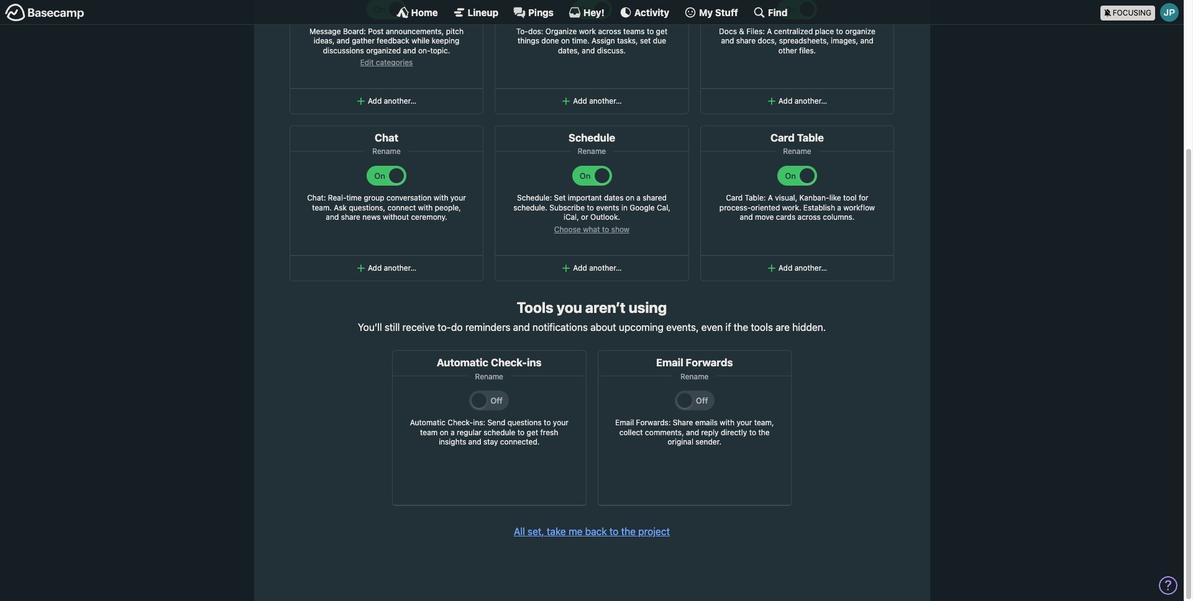 Task type: describe. For each thing, give the bounding box(es) containing it.
main element
[[0, 0, 1184, 25]]

set,
[[528, 526, 544, 537]]

organize
[[546, 27, 577, 36]]

a inside schedule: set important dates on a shared schedule. subscribe to events in google cal, ical, or outlook. choose what to show
[[637, 193, 641, 203]]

work
[[579, 27, 596, 36]]

subscribe
[[550, 203, 585, 212]]

connect
[[388, 203, 416, 212]]

card for table:
[[726, 193, 743, 203]]

organized
[[366, 46, 401, 55]]

feedback
[[377, 36, 409, 46]]

reminders
[[465, 322, 511, 333]]

the inside email forwards: share emails with your team, collect comments, and reply directly to the original sender.
[[759, 428, 770, 437]]

schedule
[[484, 428, 516, 437]]

visual,
[[775, 193, 798, 203]]

add up card table rename
[[779, 96, 793, 106]]

about
[[591, 322, 617, 333]]

find button
[[753, 6, 788, 19]]

regular
[[457, 428, 482, 437]]

cards
[[776, 213, 796, 222]]

in
[[622, 203, 628, 212]]

rename inside automatic check-ins rename
[[475, 372, 504, 381]]

if
[[726, 322, 731, 333]]

notifications
[[533, 322, 588, 333]]

questions,
[[349, 203, 385, 212]]

another… down cards
[[795, 263, 827, 273]]

discuss.
[[597, 46, 626, 55]]

send
[[488, 418, 506, 428]]

real-
[[328, 193, 347, 203]]

2 vertical spatial the
[[621, 526, 636, 537]]

add another… down choose what to show link
[[573, 263, 622, 273]]

files:
[[747, 27, 765, 36]]

add another… down without
[[368, 263, 417, 273]]

insights
[[439, 438, 466, 447]]

while
[[412, 36, 430, 46]]

to inside email forwards: share emails with your team, collect comments, and reply directly to the original sender.
[[749, 428, 757, 437]]

rename link for automatic check-ins
[[472, 368, 507, 385]]

0 horizontal spatial with
[[418, 203, 433, 212]]

and inside chat: real-time group conversation with your team. ask questions, connect with people, and share news without ceremony.
[[326, 213, 339, 222]]

all set, take me back to the project link
[[514, 526, 670, 537]]

team
[[420, 428, 438, 437]]

like
[[830, 193, 842, 203]]

activity link
[[620, 6, 670, 19]]

to-dos: organize work across teams to get things done on time. assign tasks, set due dates, and discuss.
[[516, 27, 668, 55]]

my
[[699, 7, 713, 18]]

tools you aren't using you'll still receive to-do reminders and notifications about upcoming events, even if the tools are hidden.
[[358, 299, 826, 333]]

show
[[611, 225, 630, 234]]

a inside automatic check-ins: send questions to your team on a regular schedule to get fresh insights and stay connected.
[[451, 428, 455, 437]]

google
[[630, 203, 655, 212]]

add another… link up the schedule
[[498, 92, 686, 111]]

or
[[581, 213, 589, 222]]

for
[[859, 193, 869, 203]]

to-
[[438, 322, 451, 333]]

add another… down cards
[[779, 263, 827, 273]]

on inside to-dos: organize work across teams to get things done on time. assign tasks, set due dates, and discuss.
[[561, 36, 570, 46]]

events,
[[666, 322, 699, 333]]

stay
[[484, 438, 498, 447]]

to up connected. on the left bottom of page
[[518, 428, 525, 437]]

group
[[364, 193, 385, 203]]

other
[[779, 46, 797, 55]]

set
[[640, 36, 651, 46]]

add another… up table
[[779, 96, 827, 106]]

add another… link up table
[[703, 92, 892, 111]]

with inside email forwards: share emails with your team, collect comments, and reply directly to the original sender.
[[720, 418, 735, 428]]

outlook.
[[591, 213, 620, 222]]

on inside automatic check-ins: send questions to your team on a regular schedule to get fresh insights and stay connected.
[[440, 428, 449, 437]]

images,
[[831, 36, 859, 46]]

edit
[[360, 58, 374, 67]]

and down docs
[[721, 36, 734, 46]]

a inside card table: a visual, kanban-like tool for process-oriented work. establish a workflow and move cards across columns.
[[838, 203, 842, 212]]

forwards
[[686, 357, 733, 369]]

done
[[542, 36, 559, 46]]

rename link for card table
[[780, 143, 815, 160]]

home link
[[396, 6, 438, 19]]

all
[[514, 526, 525, 537]]

all set, take me back to the project
[[514, 526, 670, 537]]

workflow
[[844, 203, 875, 212]]

ideas,
[[314, 36, 335, 46]]

keeping
[[432, 36, 460, 46]]

ins:
[[473, 418, 486, 428]]

work.
[[782, 203, 802, 212]]

another… up table
[[795, 96, 827, 106]]

and up discussions
[[337, 36, 350, 46]]

add another… up the chat
[[368, 96, 417, 106]]

receive
[[403, 322, 435, 333]]

automatic check-ins: send questions to your team on a regular schedule to get fresh insights and stay connected.
[[410, 418, 569, 447]]

choose what to show link
[[554, 225, 630, 234]]

rename link for schedule
[[574, 143, 610, 160]]

dates,
[[558, 46, 580, 55]]

chat:
[[307, 193, 326, 203]]

rename link for email forwards
[[677, 368, 713, 385]]

the inside tools you aren't using you'll still receive to-do reminders and notifications about upcoming events, even if the tools are hidden.
[[734, 322, 749, 333]]

things
[[518, 36, 540, 46]]

you'll
[[358, 322, 382, 333]]

and inside card table: a visual, kanban-like tool for process-oriented work. establish a workflow and move cards across columns.
[[740, 213, 753, 222]]

get inside automatic check-ins: send questions to your team on a regular schedule to get fresh insights and stay connected.
[[527, 428, 538, 437]]

do
[[451, 322, 463, 333]]

pings
[[528, 7, 554, 18]]

topic.
[[430, 46, 450, 55]]

add down news
[[368, 263, 382, 273]]

to down outlook.
[[602, 225, 609, 234]]

automatic for ins
[[437, 357, 489, 369]]

directly
[[721, 428, 747, 437]]

you
[[557, 299, 582, 317]]

1 horizontal spatial with
[[434, 193, 448, 203]]

rename inside schedule rename
[[578, 147, 606, 156]]

lineup
[[468, 7, 499, 18]]

schedule: set important dates on a shared schedule. subscribe to events in google cal, ical, or outlook. choose what to show
[[514, 193, 671, 234]]

home
[[411, 7, 438, 18]]

sender.
[[696, 438, 722, 447]]

focusing
[[1113, 8, 1152, 17]]

add another… link down cards
[[703, 258, 892, 278]]

check- for ins:
[[448, 418, 473, 428]]

card for table
[[771, 132, 795, 144]]

card table: a visual, kanban-like tool for process-oriented work. establish a workflow and move cards across columns.
[[720, 193, 875, 222]]

establish
[[804, 203, 835, 212]]

message
[[310, 27, 341, 36]]

on-
[[418, 46, 430, 55]]

rename inside card table rename
[[783, 147, 812, 156]]

fresh
[[540, 428, 558, 437]]

comments,
[[645, 428, 684, 437]]



Task type: vqa. For each thing, say whether or not it's contained in the screenshot.
'Card Table'
no



Task type: locate. For each thing, give the bounding box(es) containing it.
1 horizontal spatial the
[[734, 322, 749, 333]]

get down 'questions'
[[527, 428, 538, 437]]

with up ceremony.
[[418, 203, 433, 212]]

rename inside email forwards rename
[[681, 372, 709, 381]]

add another…
[[368, 96, 417, 106], [573, 96, 622, 106], [779, 96, 827, 106], [368, 263, 417, 273], [573, 263, 622, 273], [779, 263, 827, 273]]

add another… link up the chat
[[293, 92, 481, 111]]

my stuff button
[[684, 6, 738, 19]]

0 vertical spatial on
[[561, 36, 570, 46]]

1 vertical spatial across
[[798, 213, 821, 222]]

to inside docs & files: a centralized place to organize and share docs, spreadsheets, images, and other files.
[[836, 27, 844, 36]]

add up the chat
[[368, 96, 382, 106]]

1 vertical spatial check-
[[448, 418, 473, 428]]

0 horizontal spatial the
[[621, 526, 636, 537]]

to up the images,
[[836, 27, 844, 36]]

upcoming
[[619, 322, 664, 333]]

card left table
[[771, 132, 795, 144]]

1 horizontal spatial on
[[561, 36, 570, 46]]

post
[[368, 27, 384, 36]]

gather
[[352, 36, 375, 46]]

get up due
[[656, 27, 668, 36]]

2 horizontal spatial your
[[737, 418, 752, 428]]

add another… link down without
[[293, 258, 481, 278]]

a up docs,
[[767, 27, 772, 36]]

check-
[[491, 357, 527, 369], [448, 418, 473, 428]]

my stuff
[[699, 7, 738, 18]]

email inside email forwards rename
[[656, 357, 684, 369]]

tasks,
[[617, 36, 638, 46]]

automatic for ins:
[[410, 418, 446, 428]]

set
[[554, 193, 566, 203]]

tools
[[751, 322, 773, 333]]

2 horizontal spatial the
[[759, 428, 770, 437]]

0 vertical spatial card
[[771, 132, 795, 144]]

teams
[[624, 27, 645, 36]]

and inside email forwards: share emails with your team, collect comments, and reply directly to the original sender.
[[686, 428, 699, 437]]

and inside to-dos: organize work across teams to get things done on time. assign tasks, set due dates, and discuss.
[[582, 46, 595, 55]]

your inside chat: real-time group conversation with your team. ask questions, connect with people, and share news without ceremony.
[[451, 193, 466, 203]]

even
[[702, 322, 723, 333]]

team.
[[312, 203, 332, 212]]

email for forwards:
[[615, 418, 634, 428]]

pitch
[[446, 27, 464, 36]]

across
[[598, 27, 621, 36], [798, 213, 821, 222]]

take
[[547, 526, 566, 537]]

a up columns.
[[838, 203, 842, 212]]

me
[[569, 526, 583, 537]]

aren't
[[585, 299, 626, 317]]

on up insights
[[440, 428, 449, 437]]

add down cards
[[779, 263, 793, 273]]

add down what
[[573, 263, 587, 273]]

1 vertical spatial card
[[726, 193, 743, 203]]

0 horizontal spatial your
[[451, 193, 466, 203]]

card up process-
[[726, 193, 743, 203]]

on up the in
[[626, 193, 635, 203]]

board:
[[343, 27, 366, 36]]

0 vertical spatial check-
[[491, 357, 527, 369]]

another…
[[384, 96, 417, 106], [589, 96, 622, 106], [795, 96, 827, 106], [384, 263, 417, 273], [589, 263, 622, 273], [795, 263, 827, 273]]

share down the &
[[736, 36, 756, 46]]

and down the regular
[[468, 438, 482, 447]]

spreadsheets,
[[779, 36, 829, 46]]

people,
[[435, 203, 461, 212]]

your for check-
[[553, 418, 569, 428]]

across up assign
[[598, 27, 621, 36]]

project
[[639, 526, 670, 537]]

connected.
[[500, 438, 540, 447]]

on inside schedule: set important dates on a shared schedule. subscribe to events in google cal, ical, or outlook. choose what to show
[[626, 193, 635, 203]]

place
[[815, 27, 834, 36]]

your up fresh
[[553, 418, 569, 428]]

1 vertical spatial get
[[527, 428, 538, 437]]

automatic
[[437, 357, 489, 369], [410, 418, 446, 428]]

assign
[[592, 36, 615, 46]]

rename down table
[[783, 147, 812, 156]]

0 horizontal spatial on
[[440, 428, 449, 437]]

the right if
[[734, 322, 749, 333]]

1 horizontal spatial get
[[656, 27, 668, 36]]

to
[[647, 27, 654, 36], [836, 27, 844, 36], [587, 203, 594, 212], [602, 225, 609, 234], [544, 418, 551, 428], [518, 428, 525, 437], [749, 428, 757, 437], [610, 526, 619, 537]]

1 vertical spatial on
[[626, 193, 635, 203]]

without
[[383, 213, 409, 222]]

2 horizontal spatial with
[[720, 418, 735, 428]]

files.
[[799, 46, 816, 55]]

hidden.
[[793, 322, 826, 333]]

automatic inside automatic check-ins: send questions to your team on a regular schedule to get fresh insights and stay connected.
[[410, 418, 446, 428]]

1 vertical spatial automatic
[[410, 418, 446, 428]]

activity
[[635, 7, 670, 18]]

across inside card table: a visual, kanban-like tool for process-oriented work. establish a workflow and move cards across columns.
[[798, 213, 821, 222]]

ceremony.
[[411, 213, 447, 222]]

0 horizontal spatial card
[[726, 193, 743, 203]]

focusing button
[[1101, 0, 1184, 24]]

1 horizontal spatial email
[[656, 357, 684, 369]]

1 horizontal spatial a
[[637, 193, 641, 203]]

your for rename
[[451, 193, 466, 203]]

email forwards rename
[[656, 357, 733, 381]]

check- inside automatic check-ins rename
[[491, 357, 527, 369]]

automatic inside automatic check-ins rename
[[437, 357, 489, 369]]

schedule:
[[517, 193, 552, 203]]

1 vertical spatial email
[[615, 418, 634, 428]]

email down events,
[[656, 357, 684, 369]]

0 horizontal spatial a
[[451, 428, 455, 437]]

rename link up visual,
[[780, 143, 815, 160]]

0 horizontal spatial check-
[[448, 418, 473, 428]]

across down establish
[[798, 213, 821, 222]]

organize
[[846, 27, 876, 36]]

pings button
[[514, 6, 554, 19]]

share down ask
[[341, 213, 360, 222]]

&
[[739, 27, 745, 36]]

with up the people,
[[434, 193, 448, 203]]

rename up send
[[475, 372, 504, 381]]

1 horizontal spatial check-
[[491, 357, 527, 369]]

centralized
[[774, 27, 813, 36]]

and inside tools you aren't using you'll still receive to-do reminders and notifications about upcoming events, even if the tools are hidden.
[[513, 322, 530, 333]]

add up the schedule
[[573, 96, 587, 106]]

rename down the schedule
[[578, 147, 606, 156]]

and down organize
[[861, 36, 874, 46]]

events
[[596, 203, 619, 212]]

a inside docs & files: a centralized place to organize and share docs, spreadsheets, images, and other files.
[[767, 27, 772, 36]]

rename down forwards
[[681, 372, 709, 381]]

to right the back
[[610, 526, 619, 537]]

your up the directly
[[737, 418, 752, 428]]

on up dates, on the left
[[561, 36, 570, 46]]

are
[[776, 322, 790, 333]]

card inside card table rename
[[771, 132, 795, 144]]

process-
[[720, 203, 751, 212]]

0 vertical spatial across
[[598, 27, 621, 36]]

the left the project
[[621, 526, 636, 537]]

add another… up the schedule
[[573, 96, 622, 106]]

and down tools
[[513, 322, 530, 333]]

to down team,
[[749, 428, 757, 437]]

email up collect
[[615, 418, 634, 428]]

table
[[797, 132, 824, 144]]

check- inside automatic check-ins: send questions to your team on a regular schedule to get fresh insights and stay connected.
[[448, 418, 473, 428]]

and inside automatic check-ins: send questions to your team on a regular schedule to get fresh insights and stay connected.
[[468, 438, 482, 447]]

a up oriented
[[768, 193, 773, 203]]

share inside docs & files: a centralized place to organize and share docs, spreadsheets, images, and other files.
[[736, 36, 756, 46]]

1 horizontal spatial your
[[553, 418, 569, 428]]

0 horizontal spatial email
[[615, 418, 634, 428]]

2 horizontal spatial a
[[838, 203, 842, 212]]

what
[[583, 225, 600, 234]]

0 vertical spatial automatic
[[437, 357, 489, 369]]

0 vertical spatial share
[[736, 36, 756, 46]]

card inside card table: a visual, kanban-like tool for process-oriented work. establish a workflow and move cards across columns.
[[726, 193, 743, 203]]

check- up the regular
[[448, 418, 473, 428]]

2 horizontal spatial on
[[626, 193, 635, 203]]

0 vertical spatial a
[[767, 27, 772, 36]]

across inside to-dos: organize work across teams to get things done on time. assign tasks, set due dates, and discuss.
[[598, 27, 621, 36]]

rename link up important
[[574, 143, 610, 160]]

and down time.
[[582, 46, 595, 55]]

another… down categories
[[384, 96, 417, 106]]

tool
[[844, 193, 857, 203]]

rename link up group
[[369, 143, 405, 160]]

email for forwards
[[656, 357, 684, 369]]

automatic down do
[[437, 357, 489, 369]]

add another… link down choose what to show link
[[498, 258, 686, 278]]

another… up aren't
[[589, 263, 622, 273]]

1 horizontal spatial share
[[736, 36, 756, 46]]

ask
[[334, 203, 347, 212]]

using
[[629, 299, 667, 317]]

0 horizontal spatial across
[[598, 27, 621, 36]]

to inside to-dos: organize work across teams to get things done on time. assign tasks, set due dates, and discuss.
[[647, 27, 654, 36]]

and down ask
[[326, 213, 339, 222]]

0 horizontal spatial share
[[341, 213, 360, 222]]

to down important
[[587, 203, 594, 212]]

1 vertical spatial the
[[759, 428, 770, 437]]

announcements,
[[386, 27, 444, 36]]

check- for ins
[[491, 357, 527, 369]]

a up insights
[[451, 428, 455, 437]]

your inside email forwards: share emails with your team, collect comments, and reply directly to the original sender.
[[737, 418, 752, 428]]

columns.
[[823, 213, 855, 222]]

rename link for chat
[[369, 143, 405, 160]]

your up the people,
[[451, 193, 466, 203]]

stuff
[[715, 7, 738, 18]]

and down share
[[686, 428, 699, 437]]

another… up the schedule
[[589, 96, 622, 106]]

original
[[668, 438, 694, 447]]

and down while
[[403, 46, 416, 55]]

another… down without
[[384, 263, 417, 273]]

0 vertical spatial email
[[656, 357, 684, 369]]

a up google
[[637, 193, 641, 203]]

0 horizontal spatial get
[[527, 428, 538, 437]]

your inside automatic check-ins: send questions to your team on a regular schedule to get fresh insights and stay connected.
[[553, 418, 569, 428]]

email forwards: share emails with your team, collect comments, and reply directly to the original sender.
[[615, 418, 774, 447]]

forwards:
[[636, 418, 671, 428]]

important
[[568, 193, 602, 203]]

share inside chat: real-time group conversation with your team. ask questions, connect with people, and share news without ceremony.
[[341, 213, 360, 222]]

edit categories link
[[360, 58, 413, 67]]

1 horizontal spatial across
[[798, 213, 821, 222]]

to up fresh
[[544, 418, 551, 428]]

to up "set"
[[647, 27, 654, 36]]

get inside to-dos: organize work across teams to get things done on time. assign tasks, set due dates, and discuss.
[[656, 27, 668, 36]]

chat: real-time group conversation with your team. ask questions, connect with people, and share news without ceremony.
[[307, 193, 466, 222]]

message board: post announcements, pitch ideas, and gather feedback while keeping discussions organized and on-topic. edit categories
[[310, 27, 464, 67]]

due
[[653, 36, 666, 46]]

rename down the chat
[[373, 147, 401, 156]]

2 vertical spatial on
[[440, 428, 449, 437]]

0 vertical spatial get
[[656, 27, 668, 36]]

get
[[656, 27, 668, 36], [527, 428, 538, 437]]

the down team,
[[759, 428, 770, 437]]

automatic up team
[[410, 418, 446, 428]]

emails
[[695, 418, 718, 428]]

a inside card table: a visual, kanban-like tool for process-oriented work. establish a workflow and move cards across columns.
[[768, 193, 773, 203]]

schedule rename
[[569, 132, 615, 156]]

hey!
[[584, 7, 605, 18]]

1 horizontal spatial card
[[771, 132, 795, 144]]

discussions
[[323, 46, 364, 55]]

james peterson image
[[1161, 3, 1179, 22]]

1 vertical spatial a
[[768, 193, 773, 203]]

and down process-
[[740, 213, 753, 222]]

check- down reminders on the bottom of the page
[[491, 357, 527, 369]]

rename link up send
[[472, 368, 507, 385]]

schedule
[[569, 132, 615, 144]]

1 vertical spatial share
[[341, 213, 360, 222]]

switch accounts image
[[5, 3, 85, 22]]

rename link up share
[[677, 368, 713, 385]]

with up the directly
[[720, 418, 735, 428]]

0 vertical spatial the
[[734, 322, 749, 333]]

email inside email forwards: share emails with your team, collect comments, and reply directly to the original sender.
[[615, 418, 634, 428]]

the
[[734, 322, 749, 333], [759, 428, 770, 437], [621, 526, 636, 537]]

docs & files: a centralized place to organize and share docs, spreadsheets, images, and other files.
[[719, 27, 876, 55]]



